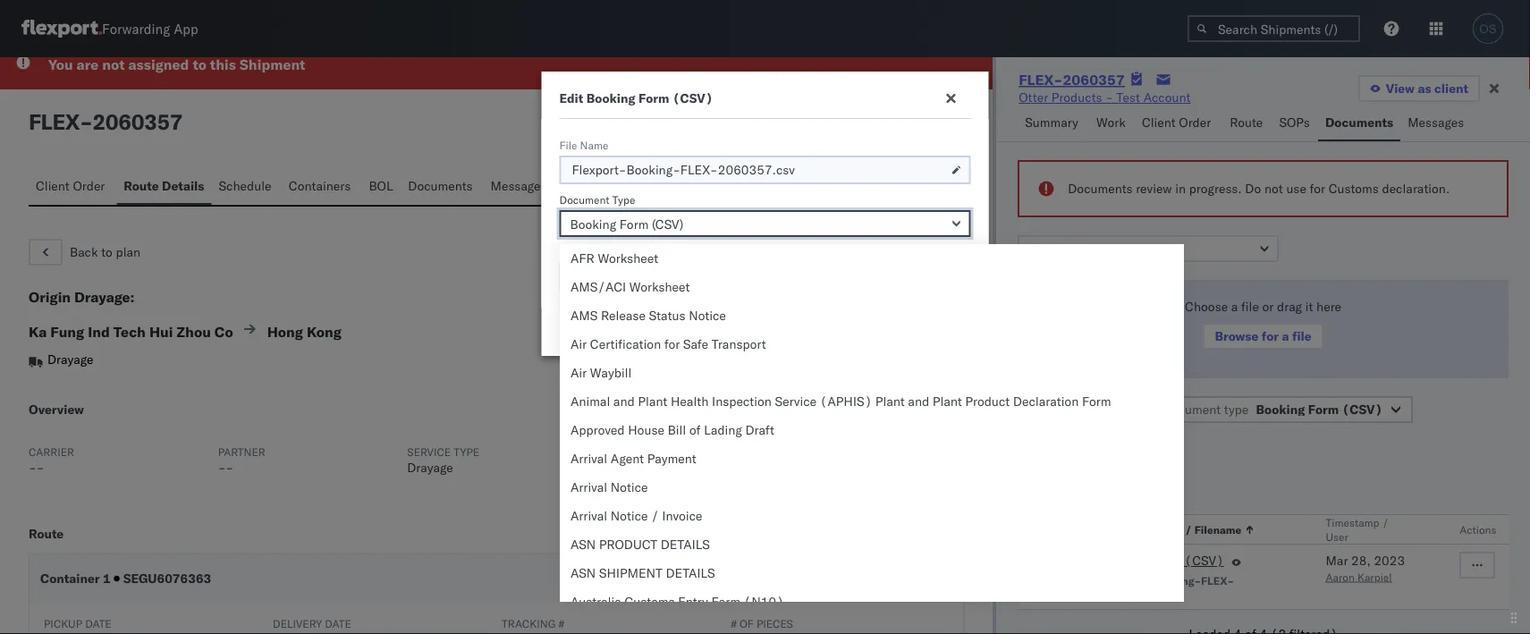 Task type: describe. For each thing, give the bounding box(es) containing it.
forwarding app link
[[21, 20, 198, 38]]

route button
[[1223, 106, 1272, 141]]

/ for filename
[[1186, 523, 1192, 536]]

document for document type
[[560, 193, 610, 206]]

1 vertical spatial 2060357
[[93, 108, 183, 135]]

2 vertical spatial booking
[[1103, 553, 1149, 569]]

worksheet for afr worksheet
[[598, 250, 659, 266]]

1 plant from the left
[[638, 394, 668, 409]]

as
[[1418, 81, 1432, 96]]

products
[[1052, 89, 1103, 105]]

1 vertical spatial status
[[1031, 402, 1067, 417]]

arrival agent payment
[[571, 451, 697, 467]]

1 horizontal spatial to
[[193, 55, 207, 73]]

documents for bol
[[408, 178, 473, 194]]

document for document type / filename
[[1103, 523, 1156, 536]]

os button
[[1468, 8, 1509, 49]]

assigned
[[128, 55, 189, 73]]

1 horizontal spatial not
[[1265, 181, 1283, 196]]

edit for edit
[[930, 397, 954, 412]]

messages for bol
[[491, 178, 547, 194]]

flexport-booking-flex- 2060357.csv
[[1103, 574, 1234, 602]]

arrival for arrival agent payment
[[571, 451, 608, 467]]

active
[[1075, 402, 1113, 417]]

arrival for arrival notice / invoice
[[571, 508, 608, 524]]

messages button for bol
[[484, 170, 557, 205]]

flexport-booking-flex-2060357.csv
[[572, 162, 795, 178]]

1 and from the left
[[614, 394, 635, 409]]

never
[[616, 479, 649, 495]]

file name
[[560, 138, 609, 152]]

segu6076363
[[120, 570, 211, 586]]

assignees
[[564, 178, 622, 194]]

worksheet for ams/aci worksheet
[[630, 279, 690, 295]]

0 horizontal spatial for
[[664, 336, 680, 352]]

approved house bill of lading draft
[[571, 422, 775, 438]]

Generate document type... text field
[[1018, 235, 1279, 262]]

kong
[[307, 323, 342, 341]]

messages button for sops
[[1401, 106, 1474, 141]]

air for air waybill
[[571, 365, 587, 381]]

service type drayage
[[407, 445, 480, 475]]

are
[[77, 55, 99, 73]]

for inside browse for a file button
[[1262, 328, 1279, 344]]

containers
[[289, 178, 351, 194]]

0 horizontal spatial a
[[1232, 299, 1238, 314]]

file exception
[[869, 113, 953, 128]]

0 horizontal spatial drayage
[[47, 352, 93, 367]]

form right declaration
[[1082, 394, 1111, 409]]

1 horizontal spatial 2060357
[[1063, 71, 1125, 89]]

1 vertical spatial order
[[73, 178, 105, 194]]

(csv) inside "booking form (csv)" link
[[1185, 553, 1224, 569]]

file for file name
[[560, 138, 577, 152]]

1 vertical spatial of
[[740, 617, 754, 631]]

or
[[1263, 299, 1274, 314]]

0 vertical spatial client order button
[[1135, 106, 1223, 141]]

tracking
[[502, 617, 556, 631]]

document type / filename button
[[1099, 519, 1290, 537]]

animal and plant health inspection service (aphis) plant and plant product declaration form
[[571, 394, 1111, 409]]

house
[[628, 422, 665, 438]]

approved
[[571, 422, 625, 438]]

Caption (optional) text field
[[560, 263, 971, 290]]

0 horizontal spatial booking
[[587, 90, 636, 106]]

certification
[[590, 336, 661, 352]]

browse
[[1215, 328, 1259, 344]]

choose
[[1185, 299, 1228, 314]]

sops
[[1280, 115, 1310, 130]]

use
[[1287, 181, 1307, 196]]

afr
[[571, 250, 595, 266]]

delivery date
[[273, 617, 351, 631]]

view as client
[[1386, 81, 1469, 96]]

australia customs entry form (n10)
[[571, 594, 784, 610]]

type for /
[[1159, 523, 1183, 536]]

australia
[[571, 594, 622, 610]]

tracking #
[[502, 617, 565, 631]]

schedule button
[[212, 170, 282, 205]]

arrival for arrival notice
[[571, 479, 608, 495]]

(aphis)
[[820, 394, 872, 409]]

timestamp
[[1326, 516, 1380, 529]]

date for delivery date
[[325, 617, 351, 631]]

file for file exception
[[869, 113, 891, 128]]

delivery order
[[597, 445, 685, 458]]

flex - 2060357
[[29, 108, 183, 135]]

edit booking form (csv)
[[560, 90, 713, 106]]

1 horizontal spatial type
[[612, 193, 635, 206]]

1 vertical spatial booking
[[1256, 402, 1305, 417]]

details for asn shipment details
[[666, 565, 715, 581]]

asn shipment details
[[571, 565, 715, 581]]

afr worksheet
[[571, 250, 659, 266]]

filename
[[1195, 523, 1242, 536]]

shipment
[[599, 565, 663, 581]]

carrier --
[[29, 445, 74, 475]]

origin
[[29, 288, 71, 306]]

type for drayage
[[454, 445, 480, 458]]

customs inside list box
[[625, 594, 675, 610]]

forwarding app
[[102, 20, 198, 37]]

/ inside timestamp / user
[[1383, 516, 1389, 529]]

browse for a file
[[1215, 328, 1312, 344]]

release
[[601, 308, 646, 323]]

os
[[1480, 22, 1497, 35]]

booking form (csv)
[[1103, 553, 1224, 569]]

back
[[70, 244, 98, 260]]

bol button
[[362, 170, 401, 205]]

agent
[[611, 451, 644, 467]]

1 horizontal spatial documents
[[1068, 181, 1133, 196]]

drayage inside the 'service type drayage'
[[407, 460, 453, 475]]

documents button for bol
[[401, 170, 484, 205]]

0 horizontal spatial to
[[101, 244, 113, 260]]

you are not assigned to this shipment
[[48, 55, 305, 73]]

draft
[[746, 422, 775, 438]]

declaration.
[[1382, 181, 1450, 196]]

route details button
[[117, 170, 212, 205]]

otter
[[1019, 89, 1049, 105]]

1 vertical spatial client order button
[[29, 170, 117, 205]]

2 # from the left
[[731, 617, 737, 631]]

2060357a
[[634, 459, 697, 475]]

notice for arrival notice
[[611, 479, 648, 495]]

messages for sops
[[1408, 115, 1465, 130]]

1 vertical spatial client order
[[36, 178, 105, 194]]

hong
[[267, 323, 303, 341]]

documents button for sops
[[1319, 106, 1401, 141]]

2 plant from the left
[[876, 394, 905, 409]]

timestamp / user button
[[1323, 512, 1424, 544]]

safe
[[683, 336, 709, 352]]

route for the route "button"
[[1230, 115, 1263, 130]]

documents for sops
[[1326, 115, 1394, 130]]

ams/aci
[[571, 279, 626, 295]]

2060357.csv for flexport-booking-flex- 2060357.csv
[[1103, 588, 1170, 602]]

back to plan
[[70, 244, 141, 260]]

carrier
[[29, 445, 74, 458]]

0 vertical spatial not
[[102, 55, 125, 73]]

arrival notice / invoice
[[571, 508, 703, 524]]

progress.
[[1189, 181, 1242, 196]]

summary
[[1025, 115, 1079, 130]]

flex-2060357
[[1019, 71, 1125, 89]]

0 vertical spatial client order
[[1142, 115, 1212, 130]]

booking form (csv) link
[[1103, 552, 1224, 573]]

delivery for delivery date
[[273, 617, 322, 631]]

origin drayage:
[[29, 288, 135, 306]]

service inside list box
[[775, 394, 817, 409]]

bill
[[668, 422, 686, 438]]

2 horizontal spatial for
[[1310, 181, 1326, 196]]



Task type: vqa. For each thing, say whether or not it's contained in the screenshot.
Flex- within the Flexport-Booking-FLEX- 2060357.csv
yes



Task type: locate. For each thing, give the bounding box(es) containing it.
otter products - test account
[[1019, 89, 1191, 105]]

# left pieces
[[731, 617, 737, 631]]

0 horizontal spatial delivery
[[273, 617, 322, 631]]

notice up product
[[611, 508, 648, 524]]

a down drag
[[1282, 328, 1290, 344]]

service inside the 'service type drayage'
[[407, 445, 451, 458]]

flex- down upload document
[[681, 162, 718, 178]]

0 horizontal spatial client
[[36, 178, 70, 194]]

route details
[[124, 178, 204, 194]]

otter products - test account link
[[1019, 89, 1191, 106]]

0 vertical spatial asn
[[571, 537, 596, 552]]

of inside list box
[[690, 422, 701, 438]]

to left plan
[[101, 244, 113, 260]]

1 horizontal spatial messages button
[[1401, 106, 1474, 141]]

1 air from the top
[[571, 336, 587, 352]]

worksheet
[[598, 250, 659, 266], [630, 279, 690, 295]]

0 vertical spatial flexport-
[[572, 162, 627, 178]]

# of pieces
[[731, 617, 793, 631]]

None checkbox
[[1036, 556, 1054, 573]]

edit left product
[[930, 397, 954, 412]]

0 horizontal spatial flexport-
[[572, 162, 627, 178]]

client order down account
[[1142, 115, 1212, 130]]

0 vertical spatial file
[[869, 113, 891, 128]]

upload document
[[627, 112, 734, 128]]

messages left assignees
[[491, 178, 547, 194]]

2 vertical spatial (csv)
[[1185, 553, 1224, 569]]

type inside button
[[1159, 523, 1183, 536]]

messages down view as client
[[1408, 115, 1465, 130]]

flex- up "arrival notice"
[[597, 459, 634, 475]]

2060357 up otter products - test account
[[1063, 71, 1125, 89]]

date for pickup date
[[85, 617, 112, 631]]

file left name
[[560, 138, 577, 152]]

partner
[[218, 445, 265, 458]]

1 vertical spatial (csv)
[[1342, 402, 1383, 417]]

2 arrival from the top
[[571, 479, 608, 495]]

2 and from the left
[[908, 394, 930, 409]]

0 vertical spatial service
[[775, 394, 817, 409]]

and down 'waybill'
[[614, 394, 635, 409]]

1 horizontal spatial client
[[1142, 115, 1176, 130]]

0 horizontal spatial not
[[102, 55, 125, 73]]

asn for asn product details
[[571, 537, 596, 552]]

1 vertical spatial notice
[[611, 479, 648, 495]]

1 horizontal spatial 2060357.csv
[[1103, 588, 1170, 602]]

0 vertical spatial messages button
[[1401, 106, 1474, 141]]

0 horizontal spatial messages
[[491, 178, 547, 194]]

details for asn product details
[[661, 537, 710, 552]]

upload
[[627, 112, 669, 128]]

ams
[[571, 308, 598, 323]]

here
[[1317, 299, 1342, 314]]

status left active
[[1031, 402, 1067, 417]]

0 horizontal spatial and
[[614, 394, 635, 409]]

(n10)
[[744, 594, 784, 610]]

order
[[1179, 115, 1212, 130], [73, 178, 105, 194]]

plant up house
[[638, 394, 668, 409]]

/ left invoice
[[651, 508, 659, 524]]

worksheet up ams release status notice
[[630, 279, 690, 295]]

to left this
[[193, 55, 207, 73]]

Search Shipments (/) text field
[[1188, 15, 1361, 42]]

ka fung ind tech hui zhou co
[[29, 323, 233, 341]]

transport
[[712, 336, 766, 352]]

2 asn from the top
[[571, 565, 596, 581]]

arrival notice
[[571, 479, 648, 495]]

/ left filename
[[1186, 523, 1192, 536]]

documents button right bol
[[401, 170, 484, 205]]

1 horizontal spatial booking
[[1103, 553, 1149, 569]]

list box
[[560, 244, 1185, 634]]

1 vertical spatial type
[[454, 445, 480, 458]]

0 vertical spatial documents button
[[1319, 106, 1401, 141]]

1 arrival from the top
[[571, 451, 608, 467]]

flex- inside flexport-booking-flex- 2060357.csv
[[1201, 574, 1234, 587]]

not right are
[[102, 55, 125, 73]]

ams/aci worksheet
[[571, 279, 690, 295]]

file down it
[[1293, 328, 1312, 344]]

form right entry
[[712, 594, 741, 610]]

0 vertical spatial messages
[[1408, 115, 1465, 130]]

client down flex
[[36, 178, 70, 194]]

air for air certification for safe transport
[[571, 336, 587, 352]]

route inside "button"
[[1230, 115, 1263, 130]]

1 horizontal spatial a
[[1282, 328, 1290, 344]]

booking right 'type'
[[1256, 402, 1305, 417]]

delivery for delivery order
[[597, 445, 646, 458]]

3 plant from the left
[[933, 394, 962, 409]]

client order
[[1142, 115, 1212, 130], [36, 178, 105, 194]]

form up flexport-booking-flex- 2060357.csv
[[1153, 553, 1182, 569]]

mar 28, 2023 aaron karpiel
[[1326, 553, 1405, 584]]

2 horizontal spatial (csv)
[[1342, 402, 1383, 417]]

client order down flex
[[36, 178, 105, 194]]

2060357.csv inside flexport-booking-flex- 2060357.csv
[[1103, 588, 1170, 602]]

1 horizontal spatial date
[[325, 617, 351, 631]]

2 horizontal spatial documents
[[1326, 115, 1394, 130]]

list box containing afr worksheet
[[560, 244, 1185, 634]]

order
[[649, 445, 685, 458]]

type inside the 'service type drayage'
[[454, 445, 480, 458]]

route left details
[[124, 178, 159, 194]]

order down account
[[1179, 115, 1212, 130]]

documents left the review
[[1068, 181, 1133, 196]]

0 horizontal spatial file
[[1242, 299, 1259, 314]]

0 vertical spatial delivery
[[597, 445, 646, 458]]

status active
[[1031, 402, 1113, 417]]

arrival down approved
[[571, 451, 608, 467]]

account
[[1144, 89, 1191, 105]]

1 asn from the top
[[571, 537, 596, 552]]

file left "or"
[[1242, 299, 1259, 314]]

flexport- for flexport-booking-flex- 2060357.csv
[[1103, 574, 1153, 587]]

1 vertical spatial 2060357.csv
[[1103, 588, 1170, 602]]

air up animal
[[571, 365, 587, 381]]

file left exception
[[869, 113, 891, 128]]

edit button
[[919, 387, 965, 423]]

worksheet up ams/aci worksheet
[[598, 250, 659, 266]]

schedule
[[219, 178, 272, 194]]

file inside button
[[1293, 328, 1312, 344]]

route up container
[[29, 526, 64, 541]]

review
[[1136, 181, 1172, 196]]

timestamp / user
[[1326, 516, 1389, 543]]

notice down flex-2060357a
[[611, 479, 648, 495]]

drag
[[1277, 299, 1303, 314]]

0 vertical spatial booking
[[587, 90, 636, 106]]

order down "flex - 2060357"
[[73, 178, 105, 194]]

2060357.csv for flexport-booking-flex-2060357.csv
[[718, 162, 795, 178]]

waybill
[[590, 365, 632, 381]]

flex-2060357a button
[[597, 459, 697, 475]]

flexport- for flexport-booking-flex-2060357.csv
[[572, 162, 627, 178]]

0 horizontal spatial service
[[407, 445, 451, 458]]

zhou
[[177, 323, 211, 341]]

product
[[599, 537, 658, 552]]

for left safe
[[664, 336, 680, 352]]

messages button down view as client
[[1401, 106, 1474, 141]]

1 vertical spatial not
[[1265, 181, 1283, 196]]

air certification for safe transport
[[571, 336, 766, 352]]

drayage:
[[74, 288, 135, 306]]

1 vertical spatial arrival
[[571, 479, 608, 495]]

0 vertical spatial a
[[1232, 299, 1238, 314]]

booking- for flexport-booking-flex-2060357.csv
[[627, 162, 681, 178]]

0 horizontal spatial (csv)
[[673, 90, 713, 106]]

0 vertical spatial route
[[1230, 115, 1263, 130]]

1 vertical spatial to
[[101, 244, 113, 260]]

0 horizontal spatial file
[[560, 138, 577, 152]]

never sent
[[616, 479, 677, 495]]

details
[[661, 537, 710, 552], [666, 565, 715, 581]]

0 horizontal spatial plant
[[638, 394, 668, 409]]

messages button
[[1401, 106, 1474, 141], [484, 170, 557, 205]]

asn up australia
[[571, 565, 596, 581]]

messages button left assignees
[[484, 170, 557, 205]]

of right 'bill'
[[690, 422, 701, 438]]

customs down asn shipment details
[[625, 594, 675, 610]]

do
[[1246, 181, 1262, 196]]

booking- inside flexport-booking-flex- 2060357.csv
[[1153, 574, 1201, 587]]

1 horizontal spatial /
[[1186, 523, 1192, 536]]

1 horizontal spatial route
[[124, 178, 159, 194]]

plant right (aphis)
[[876, 394, 905, 409]]

2060357
[[1063, 71, 1125, 89], [93, 108, 183, 135]]

memo
[[560, 246, 590, 259]]

/ inside list box
[[651, 508, 659, 524]]

form
[[639, 90, 670, 106], [1082, 394, 1111, 409], [1309, 402, 1339, 417], [1153, 553, 1182, 569], [712, 594, 741, 610]]

file
[[869, 113, 891, 128], [560, 138, 577, 152]]

document
[[672, 112, 734, 128], [560, 193, 610, 206], [1163, 402, 1221, 417], [1103, 523, 1156, 536]]

2 vertical spatial arrival
[[571, 508, 608, 524]]

ams release status notice
[[571, 308, 726, 323]]

route
[[1230, 115, 1263, 130], [124, 178, 159, 194], [29, 526, 64, 541]]

0 vertical spatial client
[[1142, 115, 1176, 130]]

arrival left never
[[571, 479, 608, 495]]

0 vertical spatial (csv)
[[673, 90, 713, 106]]

2 date from the left
[[325, 617, 351, 631]]

route for route details
[[124, 178, 159, 194]]

2 horizontal spatial plant
[[933, 394, 962, 409]]

air down ams
[[571, 336, 587, 352]]

edit inside button
[[930, 397, 954, 412]]

customs right use
[[1329, 181, 1379, 196]]

route inside route details button
[[124, 178, 159, 194]]

1 horizontal spatial booking-
[[1153, 574, 1201, 587]]

flexport- down "booking form (csv)" link
[[1103, 574, 1153, 587]]

booking up flexport-booking-flex- 2060357.csv
[[1103, 553, 1149, 569]]

1 date from the left
[[85, 617, 112, 631]]

2060357 down assigned on the left of page
[[93, 108, 183, 135]]

1 vertical spatial messages button
[[484, 170, 557, 205]]

0 vertical spatial to
[[193, 55, 207, 73]]

documents button down view
[[1319, 106, 1401, 141]]

details down invoice
[[661, 537, 710, 552]]

/ inside document type / filename button
[[1186, 523, 1192, 536]]

booking up upload
[[587, 90, 636, 106]]

0 vertical spatial of
[[690, 422, 701, 438]]

status
[[649, 308, 686, 323], [1031, 402, 1067, 417]]

animal
[[571, 394, 610, 409]]

flex- up otter
[[1019, 71, 1063, 89]]

1 horizontal spatial edit
[[930, 397, 954, 412]]

2 horizontal spatial /
[[1383, 516, 1389, 529]]

/
[[651, 508, 659, 524], [1383, 516, 1389, 529], [1186, 523, 1192, 536]]

1 vertical spatial documents button
[[401, 170, 484, 205]]

/ right timestamp
[[1383, 516, 1389, 529]]

1 horizontal spatial client order button
[[1135, 106, 1223, 141]]

for down "or"
[[1262, 328, 1279, 344]]

2 horizontal spatial route
[[1230, 115, 1263, 130]]

bol
[[369, 178, 393, 194]]

route left sops
[[1230, 115, 1263, 130]]

document type
[[560, 193, 635, 206]]

work
[[1097, 115, 1126, 130]]

flex
[[29, 108, 80, 135]]

booking- down upload
[[627, 162, 681, 178]]

0 horizontal spatial documents
[[408, 178, 473, 194]]

sops button
[[1272, 106, 1319, 141]]

None checkbox
[[1036, 521, 1054, 539]]

container
[[40, 570, 100, 586]]

container 1
[[40, 570, 114, 586]]

customs
[[1329, 181, 1379, 196], [625, 594, 675, 610]]

for right use
[[1310, 181, 1326, 196]]

0 horizontal spatial order
[[73, 178, 105, 194]]

plant left product
[[933, 394, 962, 409]]

view
[[1386, 81, 1415, 96]]

client
[[1142, 115, 1176, 130], [36, 178, 70, 194]]

booking- for flexport-booking-flex- 2060357.csv
[[1153, 574, 1201, 587]]

documents button
[[1319, 106, 1401, 141], [401, 170, 484, 205]]

arrival down "arrival notice"
[[571, 508, 608, 524]]

document up flexport-booking-flex-2060357.csv
[[672, 112, 734, 128]]

flex- down filename
[[1201, 574, 1234, 587]]

notice up safe
[[689, 308, 726, 323]]

0 vertical spatial drayage
[[47, 352, 93, 367]]

co
[[214, 323, 233, 341]]

1 vertical spatial messages
[[491, 178, 547, 194]]

document left 'type'
[[1163, 402, 1221, 417]]

name
[[580, 138, 609, 152]]

air waybill
[[571, 365, 632, 381]]

1 vertical spatial flexport-
[[1103, 574, 1153, 587]]

and left product
[[908, 394, 930, 409]]

1 vertical spatial air
[[571, 365, 587, 381]]

1 horizontal spatial of
[[740, 617, 754, 631]]

1 horizontal spatial (csv)
[[1185, 553, 1224, 569]]

/ for invoice
[[651, 508, 659, 524]]

0 horizontal spatial messages button
[[484, 170, 557, 205]]

flex-2060357a
[[597, 459, 697, 475]]

drayage
[[47, 352, 93, 367], [407, 460, 453, 475]]

1 vertical spatial edit
[[930, 397, 954, 412]]

1 horizontal spatial service
[[775, 394, 817, 409]]

ind
[[88, 323, 110, 341]]

1 horizontal spatial for
[[1262, 328, 1279, 344]]

notice for arrival notice / invoice
[[611, 508, 648, 524]]

3 arrival from the top
[[571, 508, 608, 524]]

forwarding
[[102, 20, 170, 37]]

client order button up back
[[29, 170, 117, 205]]

not
[[102, 55, 125, 73], [1265, 181, 1283, 196]]

status up air certification for safe transport
[[649, 308, 686, 323]]

booking- down "booking form (csv)" link
[[1153, 574, 1201, 587]]

notice
[[689, 308, 726, 323], [611, 479, 648, 495], [611, 508, 648, 524]]

2 horizontal spatial type
[[1159, 523, 1183, 536]]

flexport. image
[[21, 20, 102, 38]]

1 vertical spatial a
[[1282, 328, 1290, 344]]

0 horizontal spatial status
[[649, 308, 686, 323]]

0 vertical spatial air
[[571, 336, 587, 352]]

1 vertical spatial file
[[1293, 328, 1312, 344]]

details
[[162, 178, 204, 194]]

1 horizontal spatial messages
[[1408, 115, 1465, 130]]

flexport- inside flexport-booking-flex- 2060357.csv
[[1103, 574, 1153, 587]]

document type / filename
[[1103, 523, 1242, 536]]

flexport- up assignees
[[572, 162, 627, 178]]

documents down view
[[1326, 115, 1394, 130]]

0 vertical spatial 2060357
[[1063, 71, 1125, 89]]

form up upload
[[639, 90, 670, 106]]

not right do
[[1265, 181, 1283, 196]]

exception
[[894, 113, 953, 128]]

2 horizontal spatial booking
[[1256, 402, 1305, 417]]

0 horizontal spatial of
[[690, 422, 701, 438]]

karpiel
[[1358, 570, 1392, 584]]

# right tracking on the bottom of the page
[[559, 617, 565, 631]]

0 horizontal spatial type
[[454, 445, 480, 458]]

asn left product
[[571, 537, 596, 552]]

a right choose
[[1232, 299, 1238, 314]]

invoice
[[662, 508, 703, 524]]

containers button
[[282, 170, 362, 205]]

actions
[[1460, 523, 1497, 536]]

hong kong
[[267, 323, 342, 341]]

edit up file name
[[560, 90, 584, 106]]

document up "memo"
[[560, 193, 610, 206]]

ka
[[29, 323, 47, 341]]

details up entry
[[666, 565, 715, 581]]

2060357.csv down "booking form (csv)" link
[[1103, 588, 1170, 602]]

1 horizontal spatial plant
[[876, 394, 905, 409]]

0 vertical spatial status
[[649, 308, 686, 323]]

document for document type booking form (csv)
[[1163, 402, 1221, 417]]

shipment
[[240, 55, 305, 73]]

1 horizontal spatial file
[[869, 113, 891, 128]]

edit for edit booking form (csv)
[[560, 90, 584, 106]]

1 horizontal spatial customs
[[1329, 181, 1379, 196]]

2060357.csv up 'booking form (csv)' text box at the top
[[718, 162, 795, 178]]

0 horizontal spatial route
[[29, 526, 64, 541]]

client order button down account
[[1135, 106, 1223, 141]]

Booking Form (CSV) text field
[[560, 210, 971, 237]]

form right 'type'
[[1309, 402, 1339, 417]]

1 vertical spatial drayage
[[407, 460, 453, 475]]

0 horizontal spatial /
[[651, 508, 659, 524]]

1 vertical spatial service
[[407, 445, 451, 458]]

0 horizontal spatial booking-
[[627, 162, 681, 178]]

document up booking form (csv)
[[1103, 523, 1156, 536]]

0 vertical spatial customs
[[1329, 181, 1379, 196]]

2 air from the top
[[571, 365, 587, 381]]

asn product details
[[571, 537, 710, 552]]

1 horizontal spatial order
[[1179, 115, 1212, 130]]

documents right bol "button"
[[408, 178, 473, 194]]

0 vertical spatial arrival
[[571, 451, 608, 467]]

0 horizontal spatial date
[[85, 617, 112, 631]]

1 # from the left
[[559, 617, 565, 631]]

client down account
[[1142, 115, 1176, 130]]

choose a file or drag it here
[[1185, 299, 1342, 314]]

a inside browse for a file button
[[1282, 328, 1290, 344]]

2 vertical spatial type
[[1159, 523, 1183, 536]]

work button
[[1090, 106, 1135, 141]]

of down (n10)
[[740, 617, 754, 631]]

0 vertical spatial notice
[[689, 308, 726, 323]]

2 vertical spatial notice
[[611, 508, 648, 524]]

0 vertical spatial edit
[[560, 90, 584, 106]]

asn for asn shipment details
[[571, 565, 596, 581]]

0 vertical spatial file
[[1242, 299, 1259, 314]]



